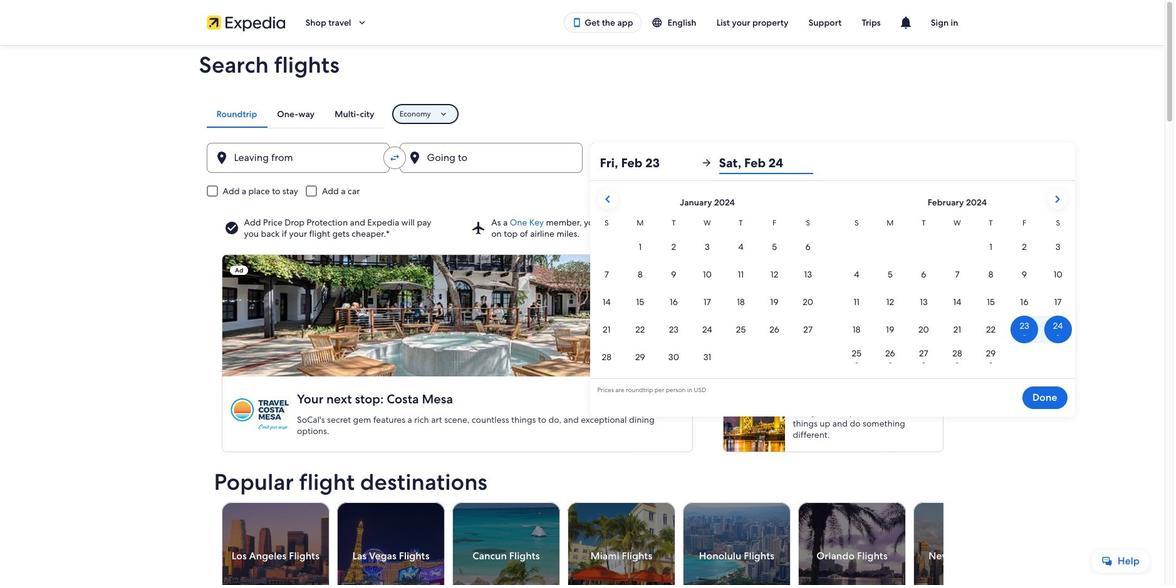 Task type: vqa. For each thing, say whether or not it's contained in the screenshot.
tab list
yes



Task type: locate. For each thing, give the bounding box(es) containing it.
main content
[[0, 45, 1166, 586]]

swap origin and destination values image
[[389, 152, 400, 164]]

orlando flights image
[[798, 503, 906, 586]]

shop travel image
[[356, 17, 368, 28]]

popular flight destinations region
[[207, 470, 1022, 586]]

previous month image
[[600, 192, 615, 207]]

las vegas flights image
[[337, 503, 445, 586]]

cancun flights image
[[452, 503, 560, 586]]

next month image
[[1051, 192, 1066, 207]]

tab list
[[207, 100, 385, 128]]

honolulu flights image
[[683, 503, 791, 586]]

expedia logo image
[[207, 14, 286, 31]]



Task type: describe. For each thing, give the bounding box(es) containing it.
miami flights image
[[568, 503, 676, 586]]

small image
[[652, 17, 668, 28]]

new york flights image
[[914, 503, 1022, 586]]

download the app button image
[[573, 18, 583, 28]]

previous image
[[214, 549, 229, 564]]

communication center icon image
[[899, 15, 914, 30]]

next image
[[936, 549, 951, 564]]

los angeles flights image
[[222, 503, 329, 586]]



